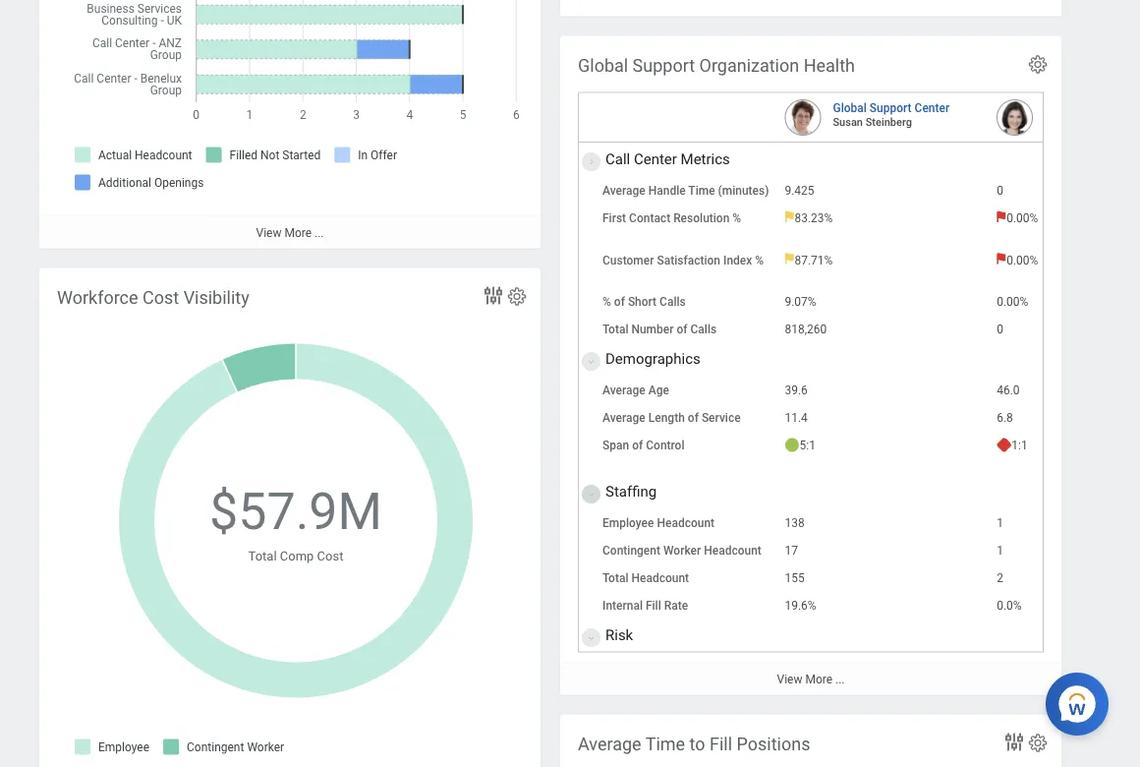 Task type: locate. For each thing, give the bounding box(es) containing it.
rate
[[665, 599, 689, 612]]

0 vertical spatial total
[[603, 322, 629, 336]]

total for total headcount
[[603, 571, 629, 585]]

time up resolution
[[689, 184, 716, 197]]

2 vertical spatial total
[[603, 571, 629, 585]]

0 vertical spatial collapse image
[[583, 350, 595, 373]]

9.425
[[785, 184, 815, 197]]

1 vertical spatial total
[[248, 548, 277, 563]]

workforce cost visibility element
[[39, 268, 541, 767]]

1 vertical spatial time
[[646, 734, 686, 754]]

configure average time to fill positions image
[[1028, 732, 1049, 754]]

steinberg
[[866, 116, 913, 128]]

9.07%
[[785, 295, 817, 308]]

first
[[603, 211, 627, 225]]

staffing
[[606, 482, 657, 500]]

% down (minutes)
[[733, 211, 742, 225]]

1 vertical spatial view
[[777, 672, 803, 686]]

0 vertical spatial view more ... link
[[39, 216, 541, 249]]

fill inside global support organization health element
[[646, 599, 662, 612]]

total for total number of calls
[[603, 322, 629, 336]]

0.00% for 83.23%
[[1007, 211, 1039, 225]]

0 horizontal spatial view
[[256, 226, 282, 240]]

11.4
[[785, 411, 808, 424]]

average for average length of service
[[603, 411, 646, 424]]

1 horizontal spatial fill
[[710, 734, 733, 754]]

configure global support organization health image
[[1028, 54, 1049, 75]]

span
[[603, 438, 630, 452]]

0
[[997, 184, 1004, 197], [997, 322, 1004, 336]]

1 horizontal spatial view
[[777, 672, 803, 686]]

internal
[[603, 599, 643, 612]]

collapse image
[[583, 350, 595, 373], [583, 482, 595, 506], [583, 626, 595, 650]]

headcount right worker
[[704, 543, 762, 557]]

0.00%
[[1007, 211, 1039, 225], [1007, 253, 1039, 267], [997, 295, 1029, 308]]

1 vertical spatial view more ... link
[[561, 662, 1062, 695]]

fill left rate
[[646, 599, 662, 612]]

1 vertical spatial support
[[870, 101, 912, 115]]

1 vertical spatial calls
[[691, 322, 717, 336]]

headcount up internal fill rate
[[632, 571, 690, 585]]

view
[[256, 226, 282, 240], [777, 672, 803, 686]]

0 vertical spatial center
[[915, 101, 950, 115]]

0 vertical spatial time
[[689, 184, 716, 197]]

0 horizontal spatial ...
[[315, 226, 324, 240]]

0 vertical spatial ...
[[315, 226, 324, 240]]

average up the first
[[603, 184, 646, 197]]

1 horizontal spatial view more ...
[[777, 672, 845, 686]]

1 vertical spatial more
[[806, 672, 833, 686]]

global support center link
[[833, 97, 950, 115]]

total left 'number'
[[603, 322, 629, 336]]

total inside $57.9m total comp cost
[[248, 548, 277, 563]]

$57.9m
[[210, 482, 383, 542]]

5:1
[[800, 438, 816, 452]]

1 vertical spatial %
[[756, 253, 764, 267]]

1 vertical spatial headcount
[[704, 543, 762, 557]]

1 horizontal spatial cost
[[317, 548, 344, 563]]

employee headcount
[[603, 516, 715, 530]]

1 horizontal spatial support
[[870, 101, 912, 115]]

global up call
[[578, 55, 629, 76]]

1 vertical spatial 0
[[997, 322, 1004, 336]]

%
[[733, 211, 742, 225], [756, 253, 764, 267], [603, 295, 612, 308]]

0 vertical spatial support
[[633, 55, 695, 76]]

total left comp
[[248, 548, 277, 563]]

demographics
[[606, 350, 701, 367]]

cost inside $57.9m total comp cost
[[317, 548, 344, 563]]

global for global support organization health
[[578, 55, 629, 76]]

length
[[649, 411, 685, 424]]

total number of calls
[[603, 322, 717, 336]]

calls right 'number'
[[691, 322, 717, 336]]

1 horizontal spatial view more ... link
[[561, 662, 1062, 695]]

0 vertical spatial headcount
[[657, 516, 715, 530]]

calls
[[660, 295, 686, 308], [691, 322, 717, 336]]

2 0 from the top
[[997, 322, 1004, 336]]

more
[[285, 226, 312, 240], [806, 672, 833, 686]]

% for first contact resolution %
[[733, 211, 742, 225]]

view more ... for the leftmost view more ... link
[[256, 226, 324, 240]]

headcount up worker
[[657, 516, 715, 530]]

worker
[[664, 543, 701, 557]]

number
[[632, 322, 674, 336]]

2 collapse image from the top
[[583, 482, 595, 506]]

global
[[578, 55, 629, 76], [833, 101, 867, 115]]

collapse image left staffing
[[583, 482, 595, 506]]

0 vertical spatial more
[[285, 226, 312, 240]]

1 1 from the top
[[997, 516, 1004, 530]]

health
[[804, 55, 856, 76]]

0 horizontal spatial calls
[[660, 295, 686, 308]]

0 vertical spatial view
[[256, 226, 282, 240]]

column header
[[579, 93, 777, 142]]

collapse image left risk
[[583, 626, 595, 650]]

support
[[633, 55, 695, 76], [870, 101, 912, 115]]

1 vertical spatial ...
[[836, 672, 845, 686]]

average left the to
[[578, 734, 642, 754]]

headcount
[[657, 516, 715, 530], [704, 543, 762, 557], [632, 571, 690, 585]]

0 vertical spatial fill
[[646, 599, 662, 612]]

1 for 17
[[997, 543, 1004, 557]]

average handle time (minutes)
[[603, 184, 770, 197]]

0 vertical spatial 0.00%
[[1007, 211, 1039, 225]]

satisfaction
[[657, 253, 721, 267]]

0 vertical spatial calls
[[660, 295, 686, 308]]

of
[[614, 295, 625, 308], [677, 322, 688, 336], [688, 411, 699, 424], [633, 438, 643, 452]]

138
[[785, 516, 805, 530]]

0 vertical spatial global
[[578, 55, 629, 76]]

1
[[997, 516, 1004, 530], [997, 543, 1004, 557]]

0 horizontal spatial time
[[646, 734, 686, 754]]

support for center
[[870, 101, 912, 115]]

more inside headcount plan to pipeline element
[[285, 226, 312, 240]]

87.71%
[[795, 253, 833, 267]]

2 1 from the top
[[997, 543, 1004, 557]]

% right index
[[756, 253, 764, 267]]

2 vertical spatial %
[[603, 295, 612, 308]]

average left age
[[603, 383, 646, 397]]

cost
[[143, 287, 179, 308], [317, 548, 344, 563]]

average up span at the bottom right of page
[[603, 411, 646, 424]]

calls for total number of calls
[[691, 322, 717, 336]]

1 collapse image from the top
[[583, 350, 595, 373]]

collapse image for staffing
[[583, 482, 595, 506]]

2 horizontal spatial %
[[756, 253, 764, 267]]

view more ...
[[256, 226, 324, 240], [777, 672, 845, 686]]

17
[[785, 543, 799, 557]]

time
[[689, 184, 716, 197], [646, 734, 686, 754]]

39.6
[[785, 383, 808, 397]]

collapse image for risk
[[583, 626, 595, 650]]

0.00% for 87.71%
[[1007, 253, 1039, 267]]

0 horizontal spatial %
[[603, 295, 612, 308]]

resolution
[[674, 211, 730, 225]]

employee
[[603, 516, 654, 530]]

headcount plan to pipeline element
[[39, 0, 541, 249]]

collapse image for demographics
[[583, 350, 595, 373]]

center
[[915, 101, 950, 115], [634, 150, 677, 167]]

view more ... inside global support organization health element
[[777, 672, 845, 686]]

1 horizontal spatial ...
[[836, 672, 845, 686]]

of left short
[[614, 295, 625, 308]]

1 horizontal spatial center
[[915, 101, 950, 115]]

customer
[[603, 253, 654, 267]]

global for global support center
[[833, 101, 867, 115]]

total up the 'internal'
[[603, 571, 629, 585]]

of right length
[[688, 411, 699, 424]]

fill right the to
[[710, 734, 733, 754]]

3 collapse image from the top
[[583, 626, 595, 650]]

headcount for employee headcount
[[657, 516, 715, 530]]

1 vertical spatial 0.00%
[[1007, 253, 1039, 267]]

customer satisfaction index %
[[603, 253, 764, 267]]

configure and view chart data image
[[1003, 730, 1027, 754]]

risk
[[606, 626, 634, 643]]

headcount for total headcount
[[632, 571, 690, 585]]

1 0 from the top
[[997, 184, 1004, 197]]

global up "susan"
[[833, 101, 867, 115]]

1 horizontal spatial calls
[[691, 322, 717, 336]]

view more ... inside headcount plan to pipeline element
[[256, 226, 324, 240]]

view more ... link
[[39, 216, 541, 249], [561, 662, 1062, 695]]

1 horizontal spatial time
[[689, 184, 716, 197]]

$57.9m button
[[210, 478, 385, 546]]

view inside global support organization health element
[[777, 672, 803, 686]]

collapse image left demographics
[[583, 350, 595, 373]]

time left the to
[[646, 734, 686, 754]]

0 vertical spatial view more ...
[[256, 226, 324, 240]]

0 horizontal spatial more
[[285, 226, 312, 240]]

0 horizontal spatial view more ...
[[256, 226, 324, 240]]

2 vertical spatial headcount
[[632, 571, 690, 585]]

1 horizontal spatial global
[[833, 101, 867, 115]]

0 vertical spatial %
[[733, 211, 742, 225]]

control
[[646, 438, 685, 452]]

total
[[603, 322, 629, 336], [248, 548, 277, 563], [603, 571, 629, 585]]

visibility
[[184, 287, 250, 308]]

0 horizontal spatial global
[[578, 55, 629, 76]]

1 horizontal spatial %
[[733, 211, 742, 225]]

0 vertical spatial 0
[[997, 184, 1004, 197]]

2 vertical spatial collapse image
[[583, 626, 595, 650]]

handle
[[649, 184, 686, 197]]

to
[[690, 734, 706, 754]]

support left organization
[[633, 55, 695, 76]]

0 vertical spatial cost
[[143, 287, 179, 308]]

...
[[315, 226, 324, 240], [836, 672, 845, 686]]

column header inside global support organization health element
[[579, 93, 777, 142]]

1 vertical spatial collapse image
[[583, 482, 595, 506]]

age
[[649, 383, 670, 397]]

average
[[603, 184, 646, 197], [603, 383, 646, 397], [603, 411, 646, 424], [578, 734, 642, 754]]

support inside global support center link
[[870, 101, 912, 115]]

1 vertical spatial 1
[[997, 543, 1004, 557]]

0 for 818,260
[[997, 322, 1004, 336]]

fill
[[646, 599, 662, 612], [710, 734, 733, 754]]

0 vertical spatial 1
[[997, 516, 1004, 530]]

1 vertical spatial cost
[[317, 548, 344, 563]]

calls right short
[[660, 295, 686, 308]]

1 horizontal spatial more
[[806, 672, 833, 686]]

global support organization health element
[[561, 36, 1141, 767]]

cost right comp
[[317, 548, 344, 563]]

1 vertical spatial fill
[[710, 734, 733, 754]]

support up steinberg at top right
[[870, 101, 912, 115]]

1 vertical spatial global
[[833, 101, 867, 115]]

0 horizontal spatial support
[[633, 55, 695, 76]]

support for organization
[[633, 55, 695, 76]]

0 horizontal spatial center
[[634, 150, 677, 167]]

average length of service
[[603, 411, 741, 424]]

calls for % of short calls
[[660, 295, 686, 308]]

1 vertical spatial view more ...
[[777, 672, 845, 686]]

cost left visibility
[[143, 287, 179, 308]]

% left short
[[603, 295, 612, 308]]

view more ... link inside global support organization health element
[[561, 662, 1062, 695]]

0 horizontal spatial fill
[[646, 599, 662, 612]]



Task type: vqa. For each thing, say whether or not it's contained in the screenshot.
chevron right icon associated with Transfer, Promote or Change Job
no



Task type: describe. For each thing, give the bounding box(es) containing it.
0 horizontal spatial view more ... link
[[39, 216, 541, 249]]

average for average handle time (minutes)
[[603, 184, 646, 197]]

view inside headcount plan to pipeline element
[[256, 226, 282, 240]]

average for average time to fill positions
[[578, 734, 642, 754]]

configure workforce cost visibility image
[[506, 286, 528, 307]]

19.6%
[[785, 599, 817, 612]]

0.0%
[[997, 599, 1022, 612]]

818,260
[[785, 322, 827, 336]]

1 for 138
[[997, 516, 1004, 530]]

% of short calls
[[603, 295, 686, 308]]

contact
[[629, 211, 671, 225]]

global support center
[[833, 101, 950, 115]]

more inside global support organization health element
[[806, 672, 833, 686]]

% for customer satisfaction index %
[[756, 253, 764, 267]]

... inside global support organization health element
[[836, 672, 845, 686]]

of right span at the bottom right of page
[[633, 438, 643, 452]]

1:1
[[1012, 438, 1028, 452]]

susan
[[833, 116, 863, 128]]

positions
[[737, 734, 811, 754]]

service
[[702, 411, 741, 424]]

0 horizontal spatial cost
[[143, 287, 179, 308]]

first contact resolution %
[[603, 211, 742, 225]]

$57.9m total comp cost
[[210, 482, 383, 563]]

83.23%
[[795, 211, 833, 225]]

contingent
[[603, 543, 661, 557]]

expand image
[[580, 158, 604, 170]]

contingent worker headcount
[[603, 543, 762, 557]]

0 for 9.425
[[997, 184, 1004, 197]]

workforce
[[57, 287, 138, 308]]

susan steinberg
[[833, 116, 913, 128]]

average time to fill positions
[[578, 734, 811, 754]]

average for average age
[[603, 383, 646, 397]]

organization
[[700, 55, 800, 76]]

of right 'number'
[[677, 322, 688, 336]]

46.0
[[997, 383, 1020, 397]]

1 vertical spatial center
[[634, 150, 677, 167]]

index
[[724, 253, 753, 267]]

call center metrics
[[606, 150, 730, 167]]

total headcount
[[603, 571, 690, 585]]

internal fill rate
[[603, 599, 689, 612]]

view more ... for view more ... link in global support organization health element
[[777, 672, 845, 686]]

... inside headcount plan to pipeline element
[[315, 226, 324, 240]]

2 vertical spatial 0.00%
[[997, 295, 1029, 308]]

average age
[[603, 383, 670, 397]]

(minutes)
[[718, 184, 770, 197]]

configure and view chart data image
[[482, 284, 505, 307]]

metrics
[[681, 150, 730, 167]]

comp
[[280, 548, 314, 563]]

short
[[628, 295, 657, 308]]

time inside global support organization health element
[[689, 184, 716, 197]]

155
[[785, 571, 805, 585]]

2
[[997, 571, 1004, 585]]

6.8
[[997, 411, 1014, 424]]

span of control
[[603, 438, 685, 452]]

call
[[606, 150, 631, 167]]

workforce cost visibility
[[57, 287, 250, 308]]

global support organization health
[[578, 55, 856, 76]]



